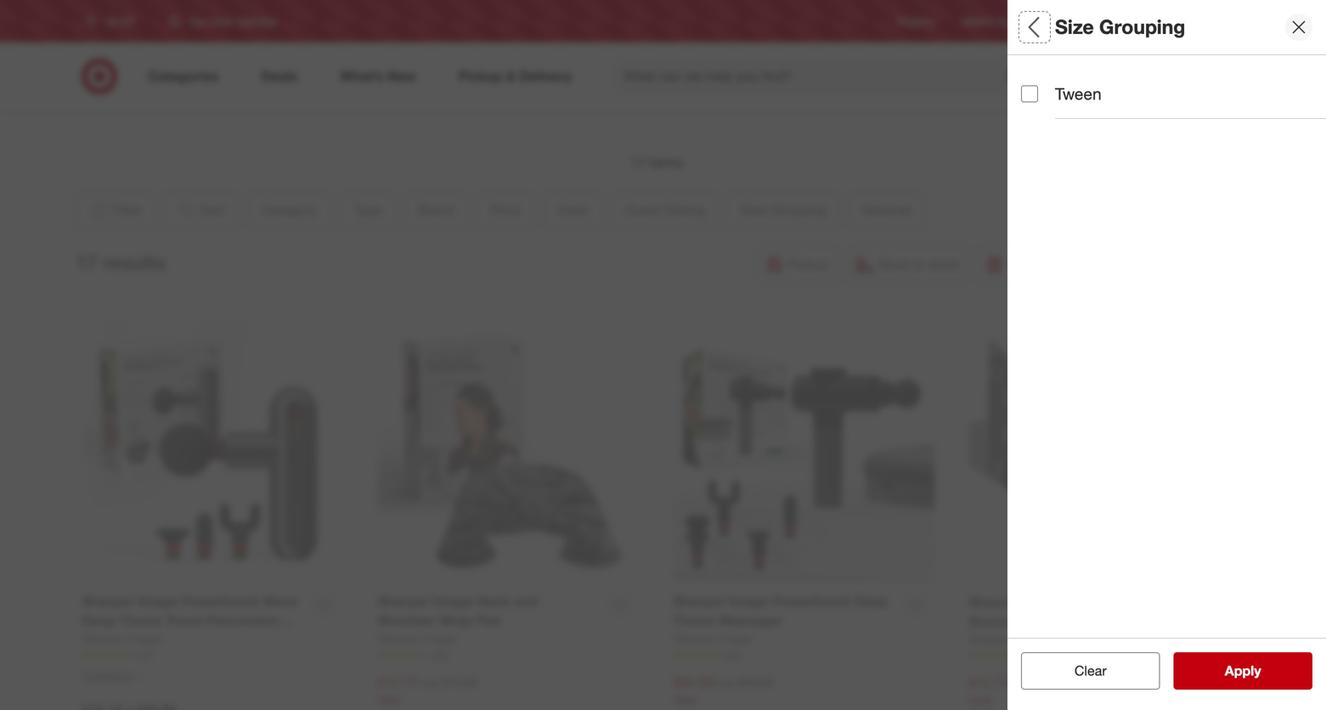 Task type: locate. For each thing, give the bounding box(es) containing it.
$12.74 reg $14.99 sale
[[378, 674, 478, 707], [969, 674, 1069, 708]]

reg down 231
[[717, 675, 735, 690]]

0 horizontal spatial $12.74 reg $14.99 sale
[[378, 674, 478, 707]]

redcard
[[1037, 15, 1078, 28]]

1 clear from the left
[[1066, 663, 1098, 679]]

2 clear from the left
[[1074, 663, 1107, 679]]

filters
[[1050, 15, 1103, 39]]

115
[[135, 648, 152, 661]]

category button
[[1021, 55, 1313, 115]]

2 horizontal spatial sale
[[969, 693, 992, 708]]

0 horizontal spatial results
[[103, 251, 166, 274]]

apply
[[1225, 663, 1261, 679]]

reg
[[422, 675, 439, 690], [717, 675, 735, 690], [1013, 676, 1030, 691]]

0 horizontal spatial 17
[[76, 251, 97, 274]]

$12.74
[[378, 674, 418, 690], [969, 674, 1010, 691]]

target circle
[[1105, 15, 1162, 28]]

registry
[[897, 15, 935, 28]]

reg for 231
[[717, 675, 735, 690]]

circle
[[1136, 15, 1162, 28]]

$12.74 reg $14.99 sale down the 146
[[969, 674, 1069, 708]]

target
[[1105, 15, 1133, 28]]

items
[[649, 154, 683, 171]]

sale
[[378, 693, 401, 707], [673, 693, 696, 707], [969, 693, 992, 708]]

sale for 231
[[673, 693, 696, 707]]

apply button
[[1174, 652, 1312, 690]]

1 vertical spatial results
[[1235, 663, 1279, 679]]

see results button
[[1174, 652, 1312, 690]]

clear inside button
[[1074, 663, 1107, 679]]

17 results
[[76, 251, 166, 274]]

17 items
[[631, 154, 683, 171]]

reg down '144'
[[422, 675, 439, 690]]

clear
[[1066, 663, 1098, 679], [1074, 663, 1107, 679]]

$99.99
[[738, 675, 774, 690]]

reg inside $84.99 reg $99.99 sale
[[717, 675, 735, 690]]

sale inside $84.99 reg $99.99 sale
[[673, 693, 696, 707]]

0 vertical spatial results
[[103, 251, 166, 274]]

see results
[[1207, 663, 1279, 679]]

Tween checkbox
[[1021, 85, 1038, 102]]

clear all button
[[1021, 652, 1160, 690]]

231
[[726, 648, 743, 661]]

$14.99 for 144
[[442, 675, 478, 690]]

results
[[103, 251, 166, 274], [1235, 663, 1279, 679]]

$84.99
[[673, 674, 714, 690]]

1 horizontal spatial $12.74
[[969, 674, 1010, 691]]

0 vertical spatial 17
[[631, 154, 646, 171]]

2 horizontal spatial reg
[[1013, 676, 1030, 691]]

1 horizontal spatial $12.74 reg $14.99 sale
[[969, 674, 1069, 708]]

0 horizontal spatial reg
[[422, 675, 439, 690]]

registry link
[[897, 14, 935, 29]]

results for see results
[[1235, 663, 1279, 679]]

0 horizontal spatial $12.74
[[378, 674, 418, 690]]

231 link
[[673, 647, 935, 662]]

What can we help you find? suggestions appear below search field
[[613, 58, 1036, 95]]

1 vertical spatial 17
[[76, 251, 97, 274]]

0 horizontal spatial $14.99
[[442, 675, 478, 690]]

results for 17 results
[[103, 251, 166, 274]]

size grouping dialog
[[1008, 0, 1326, 710]]

$12.74 reg $14.99 sale down '144'
[[378, 674, 478, 707]]

sale for 144
[[378, 693, 401, 707]]

reg down the 146
[[1013, 676, 1030, 691]]

144
[[430, 648, 447, 661]]

weekly ad
[[962, 15, 1010, 28]]

tween
[[1055, 84, 1102, 104]]

1 horizontal spatial sale
[[673, 693, 696, 707]]

$14.99 down the 146
[[1034, 676, 1069, 691]]

1 horizontal spatial 17
[[631, 154, 646, 171]]

search
[[1025, 70, 1065, 86]]

weekly
[[962, 15, 995, 28]]

$84.99 reg $99.99 sale
[[673, 674, 774, 707]]

0 horizontal spatial sale
[[378, 693, 401, 707]]

results inside see results button
[[1235, 663, 1279, 679]]

clear inside button
[[1066, 663, 1098, 679]]

reg for 146
[[1013, 676, 1030, 691]]

17
[[631, 154, 646, 171], [76, 251, 97, 274]]

1 horizontal spatial results
[[1235, 663, 1279, 679]]

$14.99
[[442, 675, 478, 690], [1034, 676, 1069, 691]]

1 horizontal spatial reg
[[717, 675, 735, 690]]

sale for 146
[[969, 693, 992, 708]]

$14.99 down '144'
[[442, 675, 478, 690]]

1 horizontal spatial $14.99
[[1034, 676, 1069, 691]]



Task type: vqa. For each thing, say whether or not it's contained in the screenshot.
231 link
yes



Task type: describe. For each thing, give the bounding box(es) containing it.
$12.74 for 144
[[378, 674, 418, 690]]

146 link
[[969, 648, 1231, 663]]

ad
[[998, 15, 1010, 28]]

$12.74 reg $14.99 sale for 146
[[969, 674, 1069, 708]]

115 link
[[82, 647, 344, 662]]

search button
[[1025, 58, 1065, 99]]

$12.74 reg $14.99 sale for 144
[[378, 674, 478, 707]]

target circle link
[[1105, 14, 1162, 29]]

size
[[1055, 15, 1094, 39]]

$12.74 for 146
[[969, 674, 1010, 691]]

weekly ad link
[[962, 14, 1010, 29]]

146
[[1022, 649, 1039, 662]]

redcard link
[[1037, 14, 1078, 29]]

reg for 144
[[422, 675, 439, 690]]

all filters
[[1021, 15, 1103, 39]]

all
[[1102, 663, 1115, 679]]

clear for clear
[[1074, 663, 1107, 679]]

17 for 17 results
[[76, 251, 97, 274]]

144 link
[[378, 647, 639, 662]]

size grouping
[[1055, 15, 1185, 39]]

grouping
[[1099, 15, 1185, 39]]

17 for 17 items
[[631, 154, 646, 171]]

all filters dialog
[[1008, 0, 1326, 710]]

clear for clear all
[[1066, 663, 1098, 679]]

see
[[1207, 663, 1231, 679]]

$14.99 for 146
[[1034, 676, 1069, 691]]

clear button
[[1021, 652, 1160, 690]]

all
[[1021, 15, 1045, 39]]

category
[[1021, 73, 1092, 92]]

clear all
[[1066, 663, 1115, 679]]



